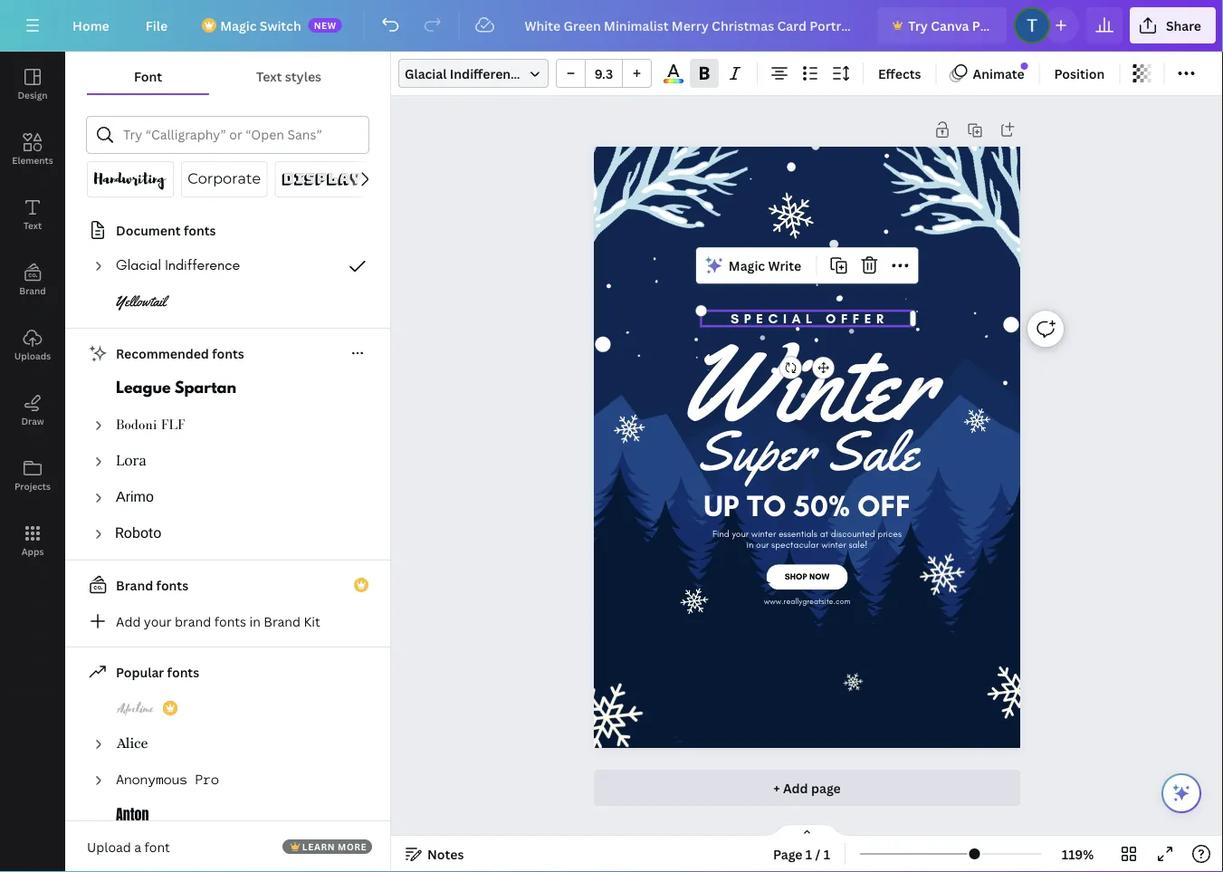 Task type: vqa. For each thing, say whether or not it's contained in the screenshot.
'Bright Colorful Playful Funny Donuts Food Circle Logo' group on the left
no



Task type: locate. For each thing, give the bounding box(es) containing it.
in
[[747, 539, 754, 550], [249, 613, 261, 630]]

Try "Calligraphy" or "Open Sans" search field
[[123, 118, 357, 152]]

0 horizontal spatial in
[[249, 613, 261, 630]]

magic switch
[[220, 17, 301, 34]]

brand up uploads button
[[19, 284, 46, 297]]

1 horizontal spatial 1
[[824, 845, 830, 863]]

www.reallygreatsite.com
[[764, 596, 851, 606]]

special offer
[[731, 311, 889, 327]]

recommended fonts
[[116, 345, 244, 362]]

1 vertical spatial brand
[[116, 576, 153, 594]]

1 right the /
[[824, 845, 830, 863]]

essentials
[[779, 528, 818, 539]]

brand
[[19, 284, 46, 297], [116, 576, 153, 594], [264, 613, 301, 630]]

popular
[[116, 663, 164, 680]]

1 vertical spatial magic
[[729, 257, 765, 274]]

brand down roboto image
[[116, 576, 153, 594]]

in inside super sale up to 50% off find your winter essentials at discounted prices in our spectacular winter sale!
[[747, 539, 754, 550]]

document
[[116, 221, 181, 239]]

magic inside button
[[729, 257, 765, 274]]

prices
[[878, 528, 902, 539]]

2 vertical spatial brand
[[264, 613, 301, 630]]

magic for magic switch
[[220, 17, 257, 34]]

text for text styles
[[256, 67, 282, 85]]

brand left kit
[[264, 613, 301, 630]]

50%
[[794, 488, 850, 524]]

glacial
[[405, 65, 447, 82]]

fonts up league spartan "image"
[[212, 345, 244, 362]]

brand
[[175, 613, 211, 630]]

special
[[731, 311, 817, 327]]

0 horizontal spatial brand
[[19, 284, 46, 297]]

0 vertical spatial in
[[747, 539, 754, 550]]

projects button
[[0, 443, 65, 508]]

1 vertical spatial add
[[783, 779, 808, 796]]

new
[[314, 19, 337, 31]]

animate button
[[944, 59, 1032, 88]]

text up brand button
[[23, 219, 42, 231]]

fonts for popular fonts
[[167, 663, 199, 680]]

text
[[256, 67, 282, 85], [23, 219, 42, 231]]

notes button
[[398, 839, 471, 868]]

try canva pro button
[[878, 7, 1007, 43]]

our
[[756, 539, 769, 550]]

in left kit
[[249, 613, 261, 630]]

text styles button
[[209, 59, 369, 93]]

1 horizontal spatial magic
[[729, 257, 765, 274]]

119%
[[1062, 845, 1094, 863]]

1 vertical spatial in
[[249, 613, 261, 630]]

0 vertical spatial add
[[116, 613, 141, 630]]

0 vertical spatial text
[[256, 67, 282, 85]]

draw
[[21, 415, 44, 427]]

1 vertical spatial your
[[144, 613, 172, 630]]

1 vertical spatial text
[[23, 219, 42, 231]]

find
[[713, 528, 729, 539]]

text for text
[[23, 219, 42, 231]]

1 horizontal spatial add
[[783, 779, 808, 796]]

0 horizontal spatial your
[[144, 613, 172, 630]]

glacial indifference image
[[116, 255, 241, 277]]

add down brand fonts
[[116, 613, 141, 630]]

fonts right popular
[[167, 663, 199, 680]]

magic left write
[[729, 257, 765, 274]]

winter left sale!
[[821, 539, 846, 550]]

0 vertical spatial your
[[732, 528, 749, 539]]

magic for magic write
[[729, 257, 765, 274]]

fonts up glacial indifference 'image'
[[184, 221, 216, 239]]

pro
[[972, 17, 994, 34]]

discounted
[[831, 528, 875, 539]]

text inside side panel tab list
[[23, 219, 42, 231]]

magic write button
[[700, 251, 809, 280]]

indifference
[[450, 65, 525, 82]]

alice image
[[116, 733, 149, 755]]

1 1 from the left
[[806, 845, 812, 863]]

1 horizontal spatial in
[[747, 539, 754, 550]]

brand for brand
[[19, 284, 46, 297]]

magic
[[220, 17, 257, 34], [729, 257, 765, 274]]

0 horizontal spatial 1
[[806, 845, 812, 863]]

fonts up brand at the bottom of page
[[156, 576, 188, 594]]

glacial indifference button
[[398, 59, 549, 88]]

to
[[747, 488, 786, 524]]

file
[[146, 17, 168, 34]]

add inside button
[[783, 779, 808, 796]]

1
[[806, 845, 812, 863], [824, 845, 830, 863]]

apps
[[21, 545, 44, 557]]

position button
[[1047, 59, 1112, 88]]

0 horizontal spatial magic
[[220, 17, 257, 34]]

+
[[774, 779, 780, 796]]

draw button
[[0, 378, 65, 443]]

brand inside button
[[19, 284, 46, 297]]

spectacular
[[771, 539, 819, 550]]

canva
[[931, 17, 969, 34]]

fonts for document fonts
[[184, 221, 216, 239]]

sale!
[[849, 539, 868, 550]]

canva assistant image
[[1171, 782, 1193, 804]]

kit
[[304, 613, 320, 630]]

add right +
[[783, 779, 808, 796]]

1 horizontal spatial brand
[[116, 576, 153, 594]]

design button
[[0, 52, 65, 117]]

league spartan image
[[116, 379, 237, 400]]

winter
[[751, 528, 776, 539], [821, 539, 846, 550]]

upload a font
[[87, 838, 170, 855]]

super
[[696, 416, 815, 487]]

winter down "to"
[[751, 528, 776, 539]]

in left our at right bottom
[[747, 539, 754, 550]]

text button
[[0, 182, 65, 247]]

group
[[556, 59, 652, 88]]

off
[[857, 488, 911, 524]]

anonymous pro image
[[116, 770, 219, 791]]

lora image
[[116, 451, 147, 473]]

1 horizontal spatial your
[[732, 528, 749, 539]]

text left the styles
[[256, 67, 282, 85]]

0 horizontal spatial text
[[23, 219, 42, 231]]

1 horizontal spatial text
[[256, 67, 282, 85]]

advetime image
[[116, 697, 156, 719]]

add
[[116, 613, 141, 630], [783, 779, 808, 796]]

offer
[[826, 311, 889, 327]]

2 1 from the left
[[824, 845, 830, 863]]

uploads
[[14, 350, 51, 362]]

0 vertical spatial brand
[[19, 284, 46, 297]]

learn
[[302, 840, 335, 853]]

0 vertical spatial magic
[[220, 17, 257, 34]]

page
[[811, 779, 841, 796]]

magic inside main "menu bar"
[[220, 17, 257, 34]]

your right find
[[732, 528, 749, 539]]

1 left the /
[[806, 845, 812, 863]]

magic left switch
[[220, 17, 257, 34]]

0 horizontal spatial add
[[116, 613, 141, 630]]

home link
[[58, 7, 124, 43]]

your left brand at the bottom of page
[[144, 613, 172, 630]]



Task type: describe. For each thing, give the bounding box(es) containing it.
handwriting image
[[94, 168, 167, 190]]

arimo image
[[116, 487, 154, 509]]

try canva pro
[[909, 17, 994, 34]]

share
[[1166, 17, 1202, 34]]

learn more
[[302, 840, 367, 853]]

effects
[[878, 65, 921, 82]]

0 horizontal spatial winter
[[751, 528, 776, 539]]

elements button
[[0, 117, 65, 182]]

side panel tab list
[[0, 52, 65, 573]]

animate
[[973, 65, 1025, 82]]

upload
[[87, 838, 131, 855]]

recommended
[[116, 345, 209, 362]]

your inside super sale up to 50% off find your winter essentials at discounted prices in our spectacular winter sale!
[[732, 528, 749, 539]]

– – number field
[[591, 65, 617, 82]]

position
[[1055, 65, 1105, 82]]

a
[[134, 838, 141, 855]]

projects
[[14, 480, 51, 492]]

uploads button
[[0, 312, 65, 378]]

display image
[[282, 168, 361, 190]]

elements
[[12, 154, 53, 166]]

more
[[338, 840, 367, 853]]

119% button
[[1049, 839, 1107, 868]]

anton image
[[116, 806, 149, 828]]

document fonts
[[116, 221, 216, 239]]

add your brand fonts in brand kit
[[116, 613, 320, 630]]

roboto image
[[116, 523, 161, 545]]

+ add page
[[774, 779, 841, 796]]

home
[[72, 17, 109, 34]]

magic write
[[729, 257, 802, 274]]

page
[[773, 845, 803, 863]]

/
[[815, 845, 821, 863]]

text styles
[[256, 67, 322, 85]]

color range image
[[664, 79, 683, 83]]

fonts for brand fonts
[[156, 576, 188, 594]]

brand fonts
[[116, 576, 188, 594]]

switch
[[260, 17, 301, 34]]

file button
[[131, 7, 182, 43]]

page 1 / 1
[[773, 845, 830, 863]]

Design title text field
[[510, 7, 870, 43]]

notes
[[427, 845, 464, 863]]

2 horizontal spatial brand
[[264, 613, 301, 630]]

super sale up to 50% off find your winter essentials at discounted prices in our spectacular winter sale!
[[696, 416, 918, 550]]

styles
[[285, 67, 322, 85]]

effects button
[[871, 59, 929, 88]]

winter
[[680, 316, 934, 453]]

share button
[[1130, 7, 1216, 43]]

popular fonts
[[116, 663, 199, 680]]

glacial indifference
[[405, 65, 525, 82]]

fonts right brand at the bottom of page
[[214, 613, 246, 630]]

sale
[[826, 416, 918, 487]]

bodoni flf image
[[116, 415, 187, 436]]

font
[[134, 67, 162, 85]]

main menu bar
[[0, 0, 1223, 52]]

write
[[768, 257, 802, 274]]

font button
[[87, 59, 209, 93]]

fonts for recommended fonts
[[212, 345, 244, 362]]

show pages image
[[764, 823, 851, 838]]

design
[[18, 89, 48, 101]]

brand button
[[0, 247, 65, 312]]

+ add page button
[[594, 770, 1021, 806]]

yellowtail image
[[116, 292, 170, 313]]

up
[[704, 488, 739, 524]]

try
[[909, 17, 928, 34]]

learn more button
[[282, 839, 372, 854]]

brand for brand fonts
[[116, 576, 153, 594]]

at
[[820, 528, 828, 539]]

new image
[[1021, 63, 1028, 70]]

apps button
[[0, 508, 65, 573]]

1 horizontal spatial winter
[[821, 539, 846, 550]]

font
[[144, 838, 170, 855]]

corporate image
[[188, 168, 260, 190]]



